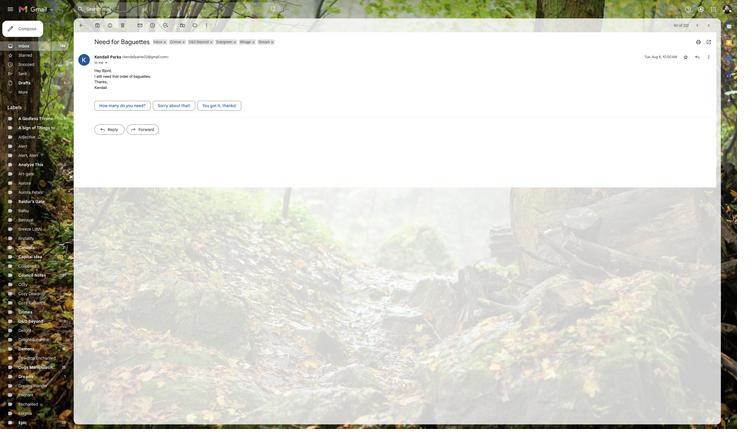 Task type: vqa. For each thing, say whether or not it's contained in the screenshot.
top 'Beyond'
yes



Task type: locate. For each thing, give the bounding box(es) containing it.
forward link
[[127, 124, 159, 135]]

betrayal link
[[18, 217, 33, 223]]

to left me
[[94, 60, 98, 65]]

a godless throne link
[[18, 116, 53, 121]]

1
[[64, 126, 66, 130], [64, 162, 66, 167], [64, 199, 66, 204], [64, 255, 66, 259], [64, 374, 66, 379]]

inbox up 'starred'
[[18, 43, 29, 49]]

cozy down cozy 'link'
[[18, 291, 28, 296]]

0 vertical spatial crimes
[[170, 40, 181, 44]]

more image
[[204, 22, 210, 28]]

enchanted up manipulating
[[36, 356, 56, 361]]

2 a from the top
[[18, 125, 21, 130]]

dewdrop enchanted link
[[18, 356, 56, 361]]

0 vertical spatial of
[[679, 23, 682, 27]]

1 horizontal spatial d&d
[[189, 40, 196, 44]]

kendallparks02@gmail.com
[[124, 55, 167, 59]]

alert up 'alert,'
[[18, 144, 27, 149]]

2 aurora from the top
[[18, 190, 31, 195]]

0 vertical spatial alert
[[18, 144, 27, 149]]

1 a from the top
[[18, 116, 21, 121]]

delete image
[[120, 22, 126, 28]]

0 vertical spatial d&d
[[189, 40, 196, 44]]

delight
[[18, 328, 31, 333], [18, 337, 31, 342]]

18
[[62, 347, 66, 351]]

beyond inside labels navigation
[[28, 319, 43, 324]]

gate
[[35, 199, 45, 204]]

crimes
[[170, 40, 181, 44], [18, 310, 32, 315]]

crimes up d&d beyond link
[[18, 310, 32, 315]]

time
[[56, 365, 66, 370]]

tue, aug 8, 10:00 am
[[645, 55, 677, 59]]

aurora down aurora link
[[18, 190, 31, 195]]

baguettes.
[[134, 74, 151, 78]]

None search field
[[74, 2, 281, 16]]

0 horizontal spatial d&d beyond
[[18, 319, 43, 324]]

d&d inside button
[[189, 40, 196, 44]]

0 vertical spatial dewdrop
[[29, 291, 45, 296]]

1 right gate
[[64, 199, 66, 204]]

cozy down council
[[18, 282, 28, 287]]

3 1 from the top
[[64, 199, 66, 204]]

1 horizontal spatial crimes
[[170, 40, 181, 44]]

0 vertical spatial d&d beyond
[[189, 40, 209, 44]]

1 vertical spatial aurora
[[18, 190, 31, 195]]

beyond down crimes "link"
[[28, 319, 43, 324]]

thanks,
[[94, 80, 108, 84]]

analyze this link
[[18, 162, 43, 167]]

0 horizontal spatial d&d
[[18, 319, 27, 324]]

sign
[[22, 125, 31, 130]]

3 cozy from the top
[[18, 300, 28, 305]]

bjord,
[[102, 69, 112, 73]]

2 vertical spatial cozy
[[18, 300, 28, 305]]

1 vertical spatial 21
[[63, 273, 66, 277]]

1 vertical spatial d&d
[[18, 319, 27, 324]]

0 vertical spatial delight
[[18, 328, 31, 333]]

1 down 25
[[64, 374, 66, 379]]

0 vertical spatial enchanted
[[36, 356, 56, 361]]

d&d down labels image
[[189, 40, 196, 44]]

delight link
[[18, 328, 31, 333]]

aurora down art-gate link
[[18, 181, 31, 186]]

aurora
[[18, 181, 31, 186], [18, 190, 31, 195]]

need
[[103, 74, 111, 78]]

how
[[99, 103, 108, 108]]

1 vertical spatial enchanted
[[18, 402, 38, 407]]

aurora petals
[[18, 190, 43, 195]]

hey bjord, i still need that order of baguettes. thanks, kendall
[[94, 69, 151, 90]]

2 cozy from the top
[[18, 291, 28, 296]]

d&d for the d&d beyond button
[[189, 40, 196, 44]]

drafts link
[[18, 80, 31, 86]]

aurora link
[[18, 181, 31, 186]]

1 down 4
[[64, 126, 66, 130]]

0 vertical spatial aurora
[[18, 181, 31, 186]]

crimes for crimes "link"
[[18, 310, 32, 315]]

2 1 from the top
[[64, 162, 66, 167]]

council notes
[[18, 273, 46, 278]]

0 horizontal spatial to
[[51, 125, 55, 130]]

1 vertical spatial dewdrop
[[18, 356, 35, 361]]

enchant link
[[18, 392, 33, 398]]

d&d beyond inside labels navigation
[[18, 319, 43, 324]]

dewdrop up radiance
[[29, 291, 45, 296]]

mirage
[[240, 40, 251, 44]]

that
[[112, 74, 119, 78]]

of right 50
[[679, 23, 682, 27]]

beyond inside button
[[197, 40, 209, 44]]

ballsy link
[[18, 208, 29, 213]]

many
[[109, 103, 119, 108]]

d&d beyond down crimes "link"
[[18, 319, 43, 324]]

gate
[[26, 171, 34, 176]]

d&d inside labels navigation
[[18, 319, 27, 324]]

inbox inside labels navigation
[[18, 43, 29, 49]]

1 for analyze this
[[64, 162, 66, 167]]

kendall parks cell
[[94, 54, 169, 60]]

1 vertical spatial crimes
[[18, 310, 32, 315]]

adjective link
[[18, 134, 35, 140]]

1 delight from the top
[[18, 328, 31, 333]]

1 vertical spatial cozy
[[18, 291, 28, 296]]

crimes inside labels navigation
[[18, 310, 32, 315]]

1 vertical spatial to
[[51, 125, 55, 130]]

dreams link
[[18, 374, 33, 379]]

d&d beyond for d&d beyond link
[[18, 319, 43, 324]]

1 right this
[[64, 162, 66, 167]]

this
[[35, 162, 43, 167]]

council notes link
[[18, 273, 46, 278]]

1 vertical spatial d&d beyond
[[18, 319, 43, 324]]

kendall down thanks,
[[94, 85, 107, 90]]

d&d beyond inside button
[[189, 40, 209, 44]]

0 vertical spatial cozy
[[18, 282, 28, 287]]

0 vertical spatial a
[[18, 116, 21, 121]]

of right sign
[[32, 125, 36, 130]]

enigma link
[[18, 411, 32, 416]]

analyze
[[18, 162, 34, 167]]

1 horizontal spatial inbox
[[154, 40, 162, 44]]

dreamy wander
[[18, 383, 48, 388]]

main menu image
[[7, 6, 14, 13]]

0 vertical spatial to
[[94, 60, 98, 65]]

beyond down more icon
[[197, 40, 209, 44]]

1 vertical spatial beyond
[[28, 319, 43, 324]]

crimes inside button
[[170, 40, 181, 44]]

0 horizontal spatial alert
[[18, 144, 27, 149]]

art-
[[18, 171, 26, 176]]

of right order
[[129, 74, 133, 78]]

1 for a sign of things to come
[[64, 126, 66, 130]]

alert up "analyze this" in the top of the page
[[29, 153, 38, 158]]

epic
[[18, 420, 27, 425]]

delight for delight sunshine
[[18, 337, 31, 342]]

newer image
[[694, 22, 700, 28]]

0 vertical spatial 21
[[63, 245, 66, 250]]

2 delight from the top
[[18, 337, 31, 342]]

1 horizontal spatial beyond
[[197, 40, 209, 44]]

50
[[674, 23, 678, 27]]

0 horizontal spatial crimes
[[18, 310, 32, 315]]

of inside "hey bjord, i still need that order of baguettes. thanks, kendall"
[[129, 74, 133, 78]]

kendall up me
[[94, 54, 109, 60]]

dreamy wander link
[[18, 383, 48, 388]]

6
[[64, 81, 66, 85]]

a left godless at the left of the page
[[18, 116, 21, 121]]

archive image
[[94, 22, 100, 28]]

compose button
[[2, 21, 43, 37]]

tue,
[[645, 55, 651, 59]]

things
[[37, 125, 50, 130]]

1 cozy from the top
[[18, 282, 28, 287]]

1 vertical spatial of
[[129, 74, 133, 78]]

1 for dreams
[[64, 374, 66, 379]]

collapse
[[18, 263, 34, 269]]

enchanted down the enchant
[[18, 402, 38, 407]]

2 vertical spatial of
[[32, 125, 36, 130]]

1 1 from the top
[[64, 126, 66, 130]]

d&d for d&d beyond link
[[18, 319, 27, 324]]

d&d beyond for the d&d beyond button
[[189, 40, 209, 44]]

it,
[[218, 103, 221, 108]]

2 horizontal spatial of
[[679, 23, 682, 27]]

aurora for aurora petals
[[18, 190, 31, 195]]

kendall
[[94, 54, 109, 60], [94, 85, 107, 90]]

1 horizontal spatial alert
[[29, 153, 38, 158]]

0 horizontal spatial of
[[32, 125, 36, 130]]

tab list
[[721, 18, 737, 408]]

starred link
[[18, 53, 32, 58]]

1 aurora from the top
[[18, 181, 31, 186]]

cozy up crimes "link"
[[18, 300, 28, 305]]

settings image
[[697, 6, 704, 13]]

inbox left crimes button
[[154, 40, 162, 44]]

1 vertical spatial kendall
[[94, 85, 107, 90]]

dewdrop
[[29, 291, 45, 296], [18, 356, 35, 361]]

a for a godless throne
[[18, 116, 21, 121]]

146
[[60, 44, 66, 48]]

of inside labels navigation
[[32, 125, 36, 130]]

2 21 from the top
[[63, 273, 66, 277]]

0 horizontal spatial beyond
[[28, 319, 43, 324]]

need?
[[134, 103, 146, 108]]

1 21 from the top
[[63, 245, 66, 250]]

to left come
[[51, 125, 55, 130]]

throne
[[39, 116, 53, 121]]

1 for baldur's gate
[[64, 199, 66, 204]]

5 1 from the top
[[64, 374, 66, 379]]

candela
[[18, 245, 35, 250]]

0 vertical spatial beyond
[[197, 40, 209, 44]]

enchanted
[[36, 356, 56, 361], [18, 402, 38, 407]]

brutality link
[[18, 236, 34, 241]]

cozy dewdrop
[[18, 291, 45, 296]]

crimes right the inbox button
[[170, 40, 181, 44]]

baldur's gate
[[18, 199, 45, 204]]

labels heading
[[7, 105, 61, 111]]

1 horizontal spatial of
[[129, 74, 133, 78]]

search mail image
[[75, 4, 86, 14]]

beyond
[[197, 40, 209, 44], [28, 319, 43, 324]]

to
[[94, 60, 98, 65], [51, 125, 55, 130]]

1 horizontal spatial d&d beyond
[[189, 40, 209, 44]]

d&d beyond down labels image
[[189, 40, 209, 44]]

beyond for d&d beyond link
[[28, 319, 43, 324]]

4 1 from the top
[[64, 255, 66, 259]]

1 vertical spatial a
[[18, 125, 21, 130]]

tue, aug 8, 10:00 am cell
[[645, 54, 677, 60]]

support image
[[685, 6, 692, 13]]

0 horizontal spatial inbox
[[18, 43, 29, 49]]

2 kendall from the top
[[94, 85, 107, 90]]

breeze
[[18, 227, 31, 232]]

0 vertical spatial kendall
[[94, 54, 109, 60]]

cozy dewdrop link
[[18, 291, 45, 296]]

1 right idea
[[64, 255, 66, 259]]

d&d up delight link
[[18, 319, 27, 324]]

council
[[18, 273, 33, 278]]

1 vertical spatial alert
[[29, 153, 38, 158]]

a sign of things to come link
[[18, 125, 67, 130]]

you
[[202, 103, 209, 108]]

dewdrop down demons link
[[18, 356, 35, 361]]

a left sign
[[18, 125, 21, 130]]

reply
[[108, 127, 118, 132]]

back to inbox image
[[78, 22, 84, 28]]

delight down d&d beyond link
[[18, 328, 31, 333]]

1 vertical spatial delight
[[18, 337, 31, 342]]

10:00 am
[[663, 55, 677, 59]]

delight down delight link
[[18, 337, 31, 342]]

inbox
[[154, 40, 162, 44], [18, 43, 29, 49]]

inbox inside button
[[154, 40, 162, 44]]

a sign of things to come
[[18, 125, 67, 130]]

inbox for the inbox button
[[154, 40, 162, 44]]

come
[[56, 125, 67, 130]]

21 for candela
[[63, 245, 66, 250]]

21 for council notes
[[63, 273, 66, 277]]

art-gate
[[18, 171, 34, 176]]

cozy radiance
[[18, 300, 45, 305]]

dewdrop enchanted
[[18, 356, 56, 361]]

alert
[[18, 144, 27, 149], [29, 153, 38, 158]]



Task type: describe. For each thing, give the bounding box(es) containing it.
dreams
[[18, 374, 33, 379]]

you got it, thanks! button
[[198, 101, 241, 111]]

evergreen
[[216, 40, 232, 44]]

labels navigation
[[0, 18, 74, 429]]

sorry
[[158, 103, 168, 108]]

inbox link
[[18, 43, 29, 49]]

labels image
[[192, 22, 198, 28]]

capital idea
[[18, 254, 42, 259]]

lush
[[32, 227, 41, 232]]

not starred image
[[683, 54, 689, 60]]

need for baguettes
[[94, 38, 150, 46]]

beyond for the d&d beyond button
[[197, 40, 209, 44]]

how many do you need? button
[[94, 101, 151, 111]]

sunshine
[[32, 337, 49, 342]]

baldur's gate link
[[18, 199, 45, 204]]

notes
[[34, 273, 46, 278]]

need
[[94, 38, 110, 46]]

do
[[120, 103, 125, 108]]

dogs manipulating time link
[[18, 365, 66, 370]]

kendall parks < kendallparks02@gmail.com >
[[94, 54, 169, 60]]

<
[[122, 55, 124, 59]]

cozy link
[[18, 282, 28, 287]]

inbox for inbox link
[[18, 43, 29, 49]]

8,
[[659, 55, 662, 59]]

that!
[[181, 103, 190, 108]]

reply link
[[94, 124, 124, 135]]

aug
[[652, 55, 658, 59]]

add to tasks image
[[162, 22, 168, 28]]

thanks!
[[222, 103, 236, 108]]

to inside labels navigation
[[51, 125, 55, 130]]

forward
[[138, 127, 154, 132]]

more button
[[0, 88, 69, 97]]

crimes button
[[169, 39, 182, 45]]

more
[[18, 90, 28, 95]]

show details image
[[105, 61, 108, 64]]

you
[[126, 103, 133, 108]]

crimes for crimes button
[[170, 40, 181, 44]]

1 kendall from the top
[[94, 54, 109, 60]]

alert, alert link
[[18, 153, 38, 158]]

50 of 222
[[674, 23, 689, 27]]

compose
[[18, 26, 36, 31]]

kendall inside "hey bjord, i still need that order of baguettes. thanks, kendall"
[[94, 85, 107, 90]]

manipulating
[[29, 365, 55, 370]]

brutality
[[18, 236, 34, 241]]

14
[[62, 310, 66, 314]]

mark as unread image
[[137, 22, 143, 28]]

1 horizontal spatial to
[[94, 60, 98, 65]]

epic link
[[18, 420, 27, 425]]

breeze lush
[[18, 227, 41, 232]]

how many do you need?
[[99, 103, 146, 108]]

demons link
[[18, 346, 34, 352]]

order
[[120, 74, 128, 78]]

Search mail text field
[[86, 6, 253, 12]]

report spam image
[[107, 22, 113, 28]]

delight for delight link
[[18, 328, 31, 333]]

evergreen button
[[215, 39, 233, 45]]

you got it, thanks!
[[202, 103, 236, 108]]

a for a sign of things to come
[[18, 125, 21, 130]]

1 for capital idea
[[64, 255, 66, 259]]

Not starred checkbox
[[683, 54, 689, 60]]

i
[[94, 74, 95, 78]]

petals
[[32, 190, 43, 195]]

stream
[[259, 40, 270, 44]]

>
[[167, 55, 169, 59]]

cozy radiance link
[[18, 300, 45, 305]]

capital
[[18, 254, 33, 259]]

for
[[111, 38, 120, 46]]

enigma
[[18, 411, 32, 416]]

snooze image
[[150, 22, 155, 28]]

alert, alert
[[18, 153, 38, 158]]

cozy for cozy radiance
[[18, 300, 28, 305]]

advanced search options image
[[267, 3, 279, 15]]

baldur's
[[18, 199, 34, 204]]

drafts
[[18, 80, 31, 86]]

capital idea link
[[18, 254, 42, 259]]

analyze this
[[18, 162, 43, 167]]

3
[[64, 319, 66, 323]]

delight sunshine
[[18, 337, 49, 342]]

adjective
[[18, 134, 35, 140]]

alert link
[[18, 144, 27, 149]]

older image
[[706, 22, 712, 28]]

cozy for cozy 'link'
[[18, 282, 28, 287]]

demons
[[18, 346, 34, 352]]

4
[[64, 116, 66, 121]]

wander
[[33, 383, 48, 388]]

baguettes
[[121, 38, 150, 46]]

parks
[[110, 54, 121, 60]]

hey
[[94, 69, 101, 73]]

dogs manipulating time
[[18, 365, 66, 370]]

enchanted link
[[18, 402, 38, 407]]

sorry about that! button
[[153, 101, 195, 111]]

aurora petals link
[[18, 190, 43, 195]]

cozy for cozy dewdrop
[[18, 291, 28, 296]]

idea
[[34, 254, 42, 259]]

gmail image
[[18, 3, 50, 15]]

move to image
[[180, 22, 185, 28]]

got
[[210, 103, 217, 108]]

inbox button
[[153, 39, 163, 45]]

a godless throne
[[18, 116, 53, 121]]

aurora for aurora link
[[18, 181, 31, 186]]



